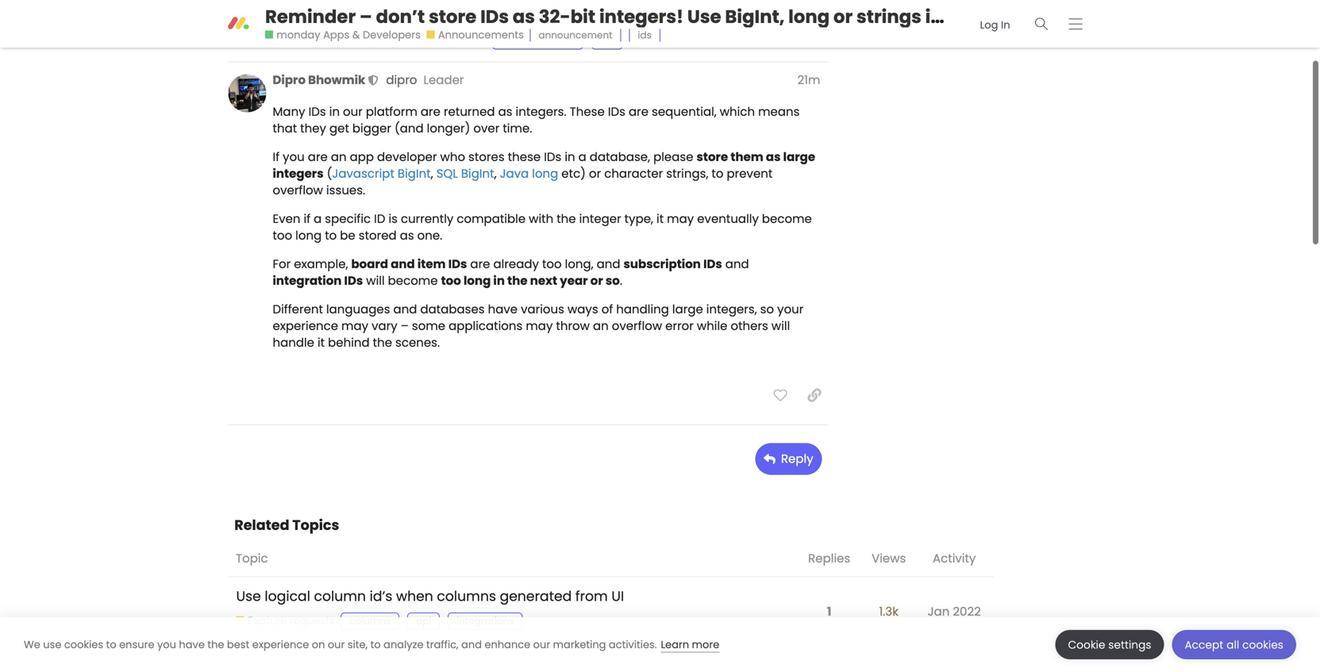 Task type: describe. For each thing, give the bounding box(es) containing it.
ids for developers
[[600, 34, 614, 47]]

it inside even if a specific id is currently compatible with the integer type, it may eventually become too long to be stored as one.
[[657, 210, 664, 227]]

1 bigint from the left
[[398, 165, 431, 182]]

traffic,
[[426, 638, 459, 652]]

jan 2022
[[928, 603, 981, 620]]

integrations
[[457, 615, 514, 628]]

stores
[[468, 148, 505, 165]]

they
[[300, 120, 326, 137]]

1 button
[[823, 594, 836, 630]]

like this post image
[[774, 388, 787, 402]]

that
[[273, 120, 297, 137]]

on
[[312, 638, 325, 652]]

monday apps & developers up 'bhowmik'
[[277, 28, 421, 42]]

1 horizontal spatial &
[[352, 28, 360, 42]]

accept all cookies
[[1185, 638, 1284, 653]]

leader
[[424, 72, 464, 89]]

store inside store them as large integers
[[697, 148, 728, 165]]

0 vertical spatial an
[[331, 148, 347, 165]]

for example, board and item ids are already too long, and subscription ids and integration ids will become too long in the next year or so .
[[273, 256, 749, 289]]

we
[[24, 638, 40, 652]]

and inside different languages and databases have various ways of handling large integers, so your experience may vary – some applications may throw an overflow error while others will handle it behind the scenes.
[[393, 301, 417, 318]]

these
[[508, 148, 541, 165]]

related topics section
[[227, 516, 994, 672]]

the inside even if a specific id is currently compatible with the integer type, it may eventually become too long to be stored as one.
[[557, 210, 576, 227]]

log
[[980, 18, 998, 32]]

get
[[329, 120, 349, 137]]

it inside different languages and databases have various ways of handling large integers, so your experience may vary – some applications may throw an overflow error while others will handle it behind the scenes.
[[318, 334, 325, 351]]

cookie
[[1068, 638, 1106, 653]]

use logical column id's when columns generated from ui
[[236, 587, 624, 606]]

our right enhance
[[533, 638, 550, 652]]

so inside different languages and databases have various ways of handling large integers, so your experience may vary – some applications may throw an overflow error while others will handle it behind the scenes.
[[760, 301, 774, 318]]

use
[[43, 638, 61, 652]]

ways
[[568, 301, 598, 318]]

as left 32- at left top
[[513, 4, 535, 29]]

search image
[[1035, 18, 1049, 30]]

activity
[[933, 550, 976, 567]]

2 horizontal spatial too
[[542, 256, 562, 273]]

store them as large integers
[[273, 148, 815, 182]]

ids link for developers
[[591, 32, 623, 50]]

in
[[1001, 18, 1010, 32]]

an inside different languages and databases have various ways of handling large integers, so your experience may vary – some applications may throw an overflow error while others will handle it behind the scenes.
[[593, 318, 609, 335]]

more
[[692, 638, 719, 652]]

0 vertical spatial a
[[578, 148, 587, 165]]

log in
[[980, 18, 1010, 32]]

monday apps & developers link up 'bhowmik'
[[265, 28, 421, 42]]

scenes.
[[395, 334, 440, 351]]

a inside even if a specific id is currently compatible with the integer type, it may eventually become too long to be stored as one.
[[314, 210, 322, 227]]

menu image
[[1069, 18, 1083, 30]]

dipro
[[386, 72, 417, 89]]

reminder
[[265, 4, 356, 29]]

strings,
[[666, 165, 708, 182]]

or inside etc) or character strings, to prevent overflow issues.
[[589, 165, 601, 182]]

have inside different languages and databases have various ways of handling large integers, so your experience may vary – some applications may throw an overflow error while others will handle it behind the scenes.
[[488, 301, 518, 318]]

are down the dipro leader
[[421, 103, 441, 120]]

means
[[758, 103, 800, 120]]

large inside different languages and databases have various ways of handling large integers, so your experience may vary – some applications may throw an overflow error while others will handle it behind the scenes.
[[672, 301, 703, 318]]

if you are an app developer who stores these ids in a database, please
[[273, 148, 697, 165]]

2 horizontal spatial in
[[565, 148, 575, 165]]

prevent
[[727, 165, 773, 182]]

when
[[396, 587, 433, 606]]

best
[[227, 638, 250, 652]]

cookie settings
[[1068, 638, 1152, 653]]

others
[[731, 318, 768, 335]]

columns link
[[341, 613, 399, 630]]

0 horizontal spatial have
[[179, 638, 205, 652]]

0 horizontal spatial you
[[157, 638, 176, 652]]

who
[[440, 148, 465, 165]]

even
[[273, 210, 301, 227]]

1 horizontal spatial columns
[[437, 587, 496, 606]]

dipro leader
[[386, 72, 464, 89]]

returned
[[444, 103, 495, 120]]

sql bigint link
[[436, 165, 494, 182]]

accept all cookies button
[[1172, 630, 1296, 660]]

many
[[273, 103, 305, 120]]

all
[[1227, 638, 1239, 653]]

even if a specific id is currently compatible with the integer type, it may eventually become too long to be stored as one.
[[273, 210, 812, 244]]

while
[[697, 318, 728, 335]]

developer
[[377, 148, 437, 165]]

ui
[[612, 587, 624, 606]]

bit
[[571, 4, 596, 29]]

announcement link for developers
[[492, 32, 584, 50]]

is
[[389, 210, 398, 227]]

in inside for example, board and item ids are already too long, and subscription ids and integration ids will become too long in the next year or so .
[[493, 272, 505, 289]]

throw
[[556, 318, 590, 335]]

generated
[[500, 587, 572, 606]]

(and
[[395, 120, 424, 137]]

copy a link to this post to clipboard image
[[808, 388, 821, 402]]

feature requests link
[[236, 614, 335, 629]]

of
[[602, 301, 613, 318]]

your
[[777, 301, 804, 318]]

reminder – don't store ids as 32-bit integers! use bigint, long or strings instead
[[265, 4, 996, 29]]

long inside even if a specific id is currently compatible with the integer type, it may eventually become too long to be stored as one.
[[295, 227, 322, 244]]

1 horizontal spatial apps
[[323, 28, 350, 42]]

replies
[[808, 550, 850, 567]]

handle
[[273, 334, 314, 351]]

cookies for use
[[64, 638, 103, 652]]

instead
[[925, 4, 996, 29]]

dipro bhowmik
[[273, 72, 365, 89]]

bigger
[[352, 120, 391, 137]]

database,
[[590, 148, 650, 165]]

are down they
[[308, 148, 328, 165]]

from
[[575, 587, 608, 606]]

settings
[[1109, 638, 1152, 653]]

subscription
[[624, 256, 701, 273]]

tags list inside related topics section
[[341, 613, 531, 630]]

1 horizontal spatial too
[[441, 272, 461, 289]]

2 , from the left
[[494, 165, 497, 182]]

to left 'ensure'
[[106, 638, 116, 652]]

please
[[653, 148, 693, 165]]

bhowmik
[[308, 72, 365, 89]]

will inside for example, board and item ids are already too long, and subscription ids and integration ids will become too long in the next year or so .
[[366, 272, 385, 289]]

0 horizontal spatial may
[[341, 318, 368, 335]]

are inside for example, board and item ids are already too long, and subscription ids and integration ids will become too long in the next year or so .
[[470, 256, 490, 273]]

integers!
[[599, 4, 684, 29]]

we use cookies to ensure you have the best experience on our site, to analyze traffic, and enhance our marketing activities. learn more
[[24, 638, 719, 652]]

character
[[604, 165, 663, 182]]

our inside many ids in our platform are returned as integers. these ids are sequential, which means that they get bigger (and longer) over time.
[[343, 103, 363, 120]]

behind
[[328, 334, 370, 351]]

as inside many ids in our platform are returned as integers. these ids are sequential, which means that they get bigger (and longer) over time.
[[498, 103, 512, 120]]

will inside different languages and databases have various ways of handling large integers, so your experience may vary – some applications may throw an overflow error while others will handle it behind the scenes.
[[772, 318, 790, 335]]

java
[[500, 165, 529, 182]]

0 vertical spatial or
[[834, 4, 853, 29]]

tags list for developers
[[492, 32, 631, 50]]

dipro
[[273, 72, 306, 89]]

long,
[[565, 256, 594, 273]]

vary
[[372, 318, 398, 335]]

and left item
[[391, 256, 415, 273]]

announcements link for monday apps & developers link above 'bhowmik'
[[427, 28, 524, 42]]



Task type: locate. For each thing, give the bounding box(es) containing it.
to inside even if a specific id is currently compatible with the integer type, it may eventually become too long to be stored as one.
[[325, 227, 337, 244]]

1.3k
[[879, 603, 899, 620]]

as inside even if a specific id is currently compatible with the integer type, it may eventually become too long to be stored as one.
[[400, 227, 414, 244]]

activities.
[[609, 638, 657, 652]]

too inside even if a specific id is currently compatible with the integer type, it may eventually become too long to be stored as one.
[[273, 227, 292, 244]]

0 horizontal spatial ids link
[[591, 32, 623, 50]]

ids link for store
[[629, 25, 660, 46]]

ids link right 'bit'
[[629, 25, 660, 46]]

2 cookies from the left
[[1243, 638, 1284, 653]]

will right others
[[772, 318, 790, 335]]

may right type,
[[667, 210, 694, 227]]

or right year at the top of page
[[590, 272, 603, 289]]

will up languages
[[366, 272, 385, 289]]

– inside different languages and databases have various ways of handling large integers, so your experience may vary – some applications may throw an overflow error while others will handle it behind the scenes.
[[401, 318, 409, 335]]

cookies right use
[[64, 638, 103, 652]]

you
[[283, 148, 305, 165], [157, 638, 176, 652]]

1 vertical spatial columns
[[349, 615, 391, 628]]

1 vertical spatial or
[[589, 165, 601, 182]]

1 cookies from the left
[[64, 638, 103, 652]]

heading
[[264, 72, 829, 92]]

1 horizontal spatial in
[[493, 272, 505, 289]]

store right don't
[[429, 4, 477, 29]]

tags list containing columns
[[341, 613, 531, 630]]

0 vertical spatial columns
[[437, 587, 496, 606]]

so left the your
[[760, 301, 774, 318]]

apps up 'bhowmik'
[[323, 28, 350, 42]]

become
[[762, 210, 812, 227], [388, 272, 438, 289]]

this user is a moderator image
[[368, 75, 378, 86]]

integers
[[273, 165, 324, 182]]

experience inside different languages and databases have various ways of handling large integers, so your experience may vary – some applications may throw an overflow error while others will handle it behind the scenes.
[[273, 318, 338, 335]]

2 vertical spatial or
[[590, 272, 603, 289]]

0 horizontal spatial cookies
[[64, 638, 103, 652]]

error
[[665, 318, 694, 335]]

and right long,
[[597, 256, 620, 273]]

1 horizontal spatial it
[[657, 210, 664, 227]]

1 horizontal spatial overflow
[[612, 318, 662, 335]]

over
[[473, 120, 500, 137]]

store left them
[[697, 148, 728, 165]]

if
[[273, 148, 280, 165]]

a right if
[[314, 210, 322, 227]]

integration
[[273, 272, 342, 289]]

various
[[521, 301, 564, 318]]

our
[[343, 103, 363, 120], [328, 638, 345, 652], [533, 638, 550, 652]]

bigint right sql
[[461, 165, 494, 182]]

item
[[417, 256, 446, 273]]

views
[[872, 550, 906, 567]]

app
[[350, 148, 374, 165]]

integers.
[[516, 103, 567, 120]]

long right bigint,
[[788, 4, 830, 29]]

too
[[273, 227, 292, 244], [542, 256, 562, 273], [441, 272, 461, 289]]

accept
[[1185, 638, 1224, 653]]

so inside for example, board and item ids are already too long, and subscription ids and integration ids will become too long in the next year or so .
[[606, 272, 620, 289]]

example,
[[294, 256, 348, 273]]

0 horizontal spatial an
[[331, 148, 347, 165]]

it
[[657, 210, 664, 227], [318, 334, 325, 351]]

,
[[431, 165, 433, 182], [494, 165, 497, 182]]

you right 'ensure'
[[157, 638, 176, 652]]

& left don't
[[352, 28, 360, 42]]

1 vertical spatial overflow
[[612, 318, 662, 335]]

may left vary
[[341, 318, 368, 335]]

1 horizontal spatial an
[[593, 318, 609, 335]]

overflow up if
[[273, 182, 323, 199]]

or right etc)
[[589, 165, 601, 182]]

0 horizontal spatial in
[[329, 103, 340, 120]]

analyze
[[384, 638, 424, 652]]

have left best in the bottom left of the page
[[179, 638, 205, 652]]

don't
[[376, 4, 425, 29]]

announcement
[[539, 29, 613, 42], [501, 34, 575, 47]]

to right 'site,'
[[370, 638, 381, 652]]

1 vertical spatial have
[[179, 638, 205, 652]]

1 vertical spatial a
[[314, 210, 322, 227]]

experience
[[273, 318, 338, 335], [252, 638, 309, 652]]

tags list
[[530, 25, 668, 46], [492, 32, 631, 50], [341, 613, 531, 630]]

are left sequential,
[[629, 103, 649, 120]]

use logical column id's when columns generated from ui link
[[236, 575, 624, 618]]

0 horizontal spatial ,
[[431, 165, 433, 182]]

tags list for store
[[530, 25, 668, 46]]

0 vertical spatial have
[[488, 301, 518, 318]]

as left integers.
[[498, 103, 512, 120]]

large down means
[[783, 148, 815, 165]]

one.
[[417, 227, 442, 244]]

too left long,
[[542, 256, 562, 273]]

integer
[[579, 210, 621, 227]]

long inside for example, board and item ids are already too long, and subscription ids and integration ids will become too long in the next year or so .
[[464, 272, 491, 289]]

( javascript bigint , sql bigint , java long
[[324, 165, 558, 182]]

be
[[340, 227, 355, 244]]

– right vary
[[401, 318, 409, 335]]

a left database,
[[578, 148, 587, 165]]

different languages and databases have various ways of handling large integers, so your experience may vary – some applications may throw an overflow error while others will handle it behind the scenes.
[[273, 301, 804, 351]]

monday apps & developers down reminder
[[239, 34, 383, 48]]

heading containing dipro bhowmik
[[264, 72, 829, 92]]

0 horizontal spatial apps
[[285, 34, 312, 48]]

1 horizontal spatial so
[[760, 301, 774, 318]]

become inside even if a specific id is currently compatible with the integer type, it may eventually become too long to be stored as one.
[[762, 210, 812, 227]]

may left throw
[[526, 318, 553, 335]]

1 horizontal spatial ids link
[[629, 25, 660, 46]]

in left next
[[493, 272, 505, 289]]

2 bigint from the left
[[461, 165, 494, 182]]

it right type,
[[657, 210, 664, 227]]

use inside related topics section
[[236, 587, 261, 606]]

experience down feature requests link
[[252, 638, 309, 652]]

the inside different languages and databases have various ways of handling large integers, so your experience may vary – some applications may throw an overflow error while others will handle it behind the scenes.
[[373, 334, 392, 351]]

too up the databases
[[441, 272, 461, 289]]

0 vertical spatial will
[[366, 272, 385, 289]]

developers up 'bhowmik'
[[325, 34, 383, 48]]

0 vertical spatial so
[[606, 272, 620, 289]]

0 vertical spatial use
[[687, 4, 721, 29]]

1 vertical spatial will
[[772, 318, 790, 335]]

column
[[314, 587, 366, 606]]

as right them
[[766, 148, 781, 165]]

next
[[530, 272, 557, 289]]

log in navigation
[[966, 7, 1093, 41]]

1 horizontal spatial will
[[772, 318, 790, 335]]

0 horizontal spatial &
[[315, 34, 322, 48]]

experience down integration
[[273, 318, 338, 335]]

longer)
[[427, 120, 470, 137]]

these
[[570, 103, 605, 120]]

feature requests
[[248, 614, 335, 629]]

monday apps & developers link down reminder
[[227, 34, 383, 48]]

api link
[[407, 613, 440, 630]]

0 horizontal spatial it
[[318, 334, 325, 351]]

log in button
[[971, 12, 1019, 38]]

reply image
[[764, 453, 776, 465]]

you right if
[[283, 148, 305, 165]]

long up the databases
[[464, 272, 491, 289]]

large left "integers,"
[[672, 301, 703, 318]]

1 vertical spatial experience
[[252, 638, 309, 652]]

columns up we use cookies to ensure you have the best experience on our site, to analyze traffic, and enhance our marketing activities. learn more
[[349, 615, 391, 628]]

overflow inside different languages and databases have various ways of handling large integers, so your experience may vary – some applications may throw an overflow error while others will handle it behind the scenes.
[[612, 318, 662, 335]]

1 horizontal spatial ,
[[494, 165, 497, 182]]

1 horizontal spatial become
[[762, 210, 812, 227]]

have down for example, board and item ids are already too long, and subscription ids and integration ids will become too long in the next year or so .
[[488, 301, 518, 318]]

1 horizontal spatial a
[[578, 148, 587, 165]]

0 vertical spatial experience
[[273, 318, 338, 335]]

0 horizontal spatial –
[[360, 4, 372, 29]]

(
[[327, 165, 332, 182]]

an left app
[[331, 148, 347, 165]]

0 vertical spatial you
[[283, 148, 305, 165]]

javascript
[[332, 165, 394, 182]]

0 horizontal spatial columns
[[349, 615, 391, 628]]

1 vertical spatial so
[[760, 301, 774, 318]]

& down reminder
[[315, 34, 322, 48]]

announcements link
[[427, 28, 524, 42], [389, 34, 486, 48]]

1 vertical spatial large
[[672, 301, 703, 318]]

the right behind
[[373, 334, 392, 351]]

stored
[[359, 227, 397, 244]]

integers,
[[706, 301, 757, 318]]

0 vertical spatial become
[[762, 210, 812, 227]]

sql
[[436, 165, 458, 182]]

become down prevent on the top of the page
[[762, 210, 812, 227]]

1 vertical spatial it
[[318, 334, 325, 351]]

in right they
[[329, 103, 340, 120]]

to inside etc) or character strings, to prevent overflow issues.
[[712, 165, 724, 182]]

java long link
[[500, 165, 558, 182]]

cookies right all
[[1243, 638, 1284, 653]]

are left already
[[470, 256, 490, 273]]

use left bigint,
[[687, 4, 721, 29]]

0 horizontal spatial so
[[606, 272, 620, 289]]

monday apps & developers link
[[265, 28, 421, 42], [227, 34, 383, 48]]

0 horizontal spatial too
[[273, 227, 292, 244]]

1 vertical spatial use
[[236, 587, 261, 606]]

, left java
[[494, 165, 497, 182]]

the inside for example, board and item ids are already too long, and subscription ids and integration ids will become too long in the next year or so .
[[507, 272, 528, 289]]

an
[[331, 148, 347, 165], [593, 318, 609, 335]]

platform
[[366, 103, 418, 120]]

0 horizontal spatial use
[[236, 587, 261, 606]]

0 horizontal spatial ids
[[600, 34, 614, 47]]

ids link
[[629, 25, 660, 46], [591, 32, 623, 50]]

become inside for example, board and item ids are already too long, and subscription ids and integration ids will become too long in the next year or so .
[[388, 272, 438, 289]]

0 horizontal spatial large
[[672, 301, 703, 318]]

ids link down reminder – don't store ids as 32-bit integers! use bigint, long or strings instead link
[[591, 32, 623, 50]]

use up feature
[[236, 587, 261, 606]]

ids right 'bit'
[[638, 29, 652, 42]]

, left sql
[[431, 165, 433, 182]]

languages
[[326, 301, 390, 318]]

developers up 'dipro' link
[[363, 28, 421, 42]]

1 horizontal spatial cookies
[[1243, 638, 1284, 653]]

so up the of
[[606, 272, 620, 289]]

applications
[[449, 318, 523, 335]]

become up some
[[388, 272, 438, 289]]

1 horizontal spatial –
[[401, 318, 409, 335]]

announcement for developers
[[501, 34, 575, 47]]

0 horizontal spatial store
[[429, 4, 477, 29]]

databases
[[420, 301, 485, 318]]

bigint left sql
[[398, 165, 431, 182]]

already
[[493, 256, 539, 273]]

1 horizontal spatial you
[[283, 148, 305, 165]]

will
[[366, 272, 385, 289], [772, 318, 790, 335]]

1 horizontal spatial use
[[687, 4, 721, 29]]

or left strings
[[834, 4, 853, 29]]

and up "integers,"
[[725, 256, 749, 273]]

monday community forum image
[[227, 13, 250, 35]]

the right with
[[557, 210, 576, 227]]

api
[[416, 615, 431, 628]]

0 horizontal spatial will
[[366, 272, 385, 289]]

0 vertical spatial in
[[329, 103, 340, 120]]

2 horizontal spatial may
[[667, 210, 694, 227]]

overflow inside etc) or character strings, to prevent overflow issues.
[[273, 182, 323, 199]]

1 , from the left
[[431, 165, 433, 182]]

large inside store them as large integers
[[783, 148, 815, 165]]

too up for
[[273, 227, 292, 244]]

1
[[827, 603, 832, 620]]

it right handle at the left
[[318, 334, 325, 351]]

1 horizontal spatial may
[[526, 318, 553, 335]]

1 horizontal spatial bigint
[[461, 165, 494, 182]]

and up scenes.
[[393, 301, 417, 318]]

announcements
[[438, 28, 524, 42], [400, 34, 486, 48]]

0 horizontal spatial overflow
[[273, 182, 323, 199]]

related
[[234, 516, 289, 535]]

long up example,
[[295, 227, 322, 244]]

dialog
[[0, 618, 1320, 672]]

id
[[374, 210, 385, 227]]

learn
[[661, 638, 689, 652]]

0 horizontal spatial a
[[314, 210, 322, 227]]

2022
[[953, 603, 981, 620]]

many ids in our platform are returned as integers. these ids are sequential, which means that they get bigger (and longer) over time.
[[273, 103, 800, 137]]

1 vertical spatial an
[[593, 318, 609, 335]]

to left be
[[325, 227, 337, 244]]

in inside many ids in our platform are returned as integers. these ids are sequential, which means that they get bigger (and longer) over time.
[[329, 103, 340, 120]]

or inside for example, board and item ids are already too long, and subscription ids and integration ids will become too long in the next year or so .
[[590, 272, 603, 289]]

cookies for all
[[1243, 638, 1284, 653]]

long left etc)
[[532, 165, 558, 182]]

0 vertical spatial store
[[429, 4, 477, 29]]

may
[[667, 210, 694, 227], [341, 318, 368, 335], [526, 318, 553, 335]]

jan 2022 link
[[924, 591, 985, 632]]

1 vertical spatial –
[[401, 318, 409, 335]]

our right on
[[328, 638, 345, 652]]

announcement link for store
[[530, 25, 621, 46]]

1 vertical spatial you
[[157, 638, 176, 652]]

cookies
[[64, 638, 103, 652], [1243, 638, 1284, 653]]

ids down reminder – don't store ids as 32-bit integers! use bigint, long or strings instead link
[[600, 34, 614, 47]]

have
[[488, 301, 518, 318], [179, 638, 205, 652]]

feature
[[248, 614, 287, 629]]

bigint
[[398, 165, 431, 182], [461, 165, 494, 182]]

to right "strings,"
[[712, 165, 724, 182]]

currently
[[401, 210, 454, 227]]

columns up integrations
[[437, 587, 496, 606]]

1 horizontal spatial large
[[783, 148, 815, 165]]

1 horizontal spatial store
[[697, 148, 728, 165]]

and down integrations link
[[461, 638, 482, 652]]

time.
[[503, 120, 532, 137]]

learn more link
[[661, 638, 719, 653]]

overflow left error
[[612, 318, 662, 335]]

1 horizontal spatial have
[[488, 301, 518, 318]]

bigint,
[[725, 4, 785, 29]]

eventually
[[697, 210, 759, 227]]

as inside store them as large integers
[[766, 148, 781, 165]]

may inside even if a specific id is currently compatible with the integer type, it may eventually become too long to be stored as one.
[[667, 210, 694, 227]]

– left don't
[[360, 4, 372, 29]]

ids for store
[[638, 29, 652, 42]]

different
[[273, 301, 323, 318]]

dialog containing cookie settings
[[0, 618, 1320, 672]]

the left next
[[507, 272, 528, 289]]

an right throw
[[593, 318, 609, 335]]

0 vertical spatial large
[[783, 148, 815, 165]]

as right is
[[400, 227, 414, 244]]

0 horizontal spatial become
[[388, 272, 438, 289]]

0 vertical spatial –
[[360, 4, 372, 29]]

announcement for store
[[539, 29, 613, 42]]

issues.
[[326, 182, 365, 199]]

the left best in the bottom left of the page
[[207, 638, 224, 652]]

cookies inside button
[[1243, 638, 1284, 653]]

1 vertical spatial in
[[565, 148, 575, 165]]

requests
[[290, 614, 335, 629]]

our down 'bhowmik'
[[343, 103, 363, 120]]

in right java long link
[[565, 148, 575, 165]]

1 vertical spatial store
[[697, 148, 728, 165]]

21m link
[[798, 72, 820, 89]]

2 vertical spatial in
[[493, 272, 505, 289]]

ids
[[638, 29, 652, 42], [600, 34, 614, 47]]

announcements link for monday apps & developers link below reminder
[[389, 34, 486, 48]]

topic
[[236, 550, 268, 567]]

1 horizontal spatial ids
[[638, 29, 652, 42]]

0 vertical spatial overflow
[[273, 182, 323, 199]]

0 vertical spatial it
[[657, 210, 664, 227]]

in
[[329, 103, 340, 120], [565, 148, 575, 165], [493, 272, 505, 289]]

apps down reminder
[[285, 34, 312, 48]]

1 vertical spatial become
[[388, 272, 438, 289]]

0 horizontal spatial bigint
[[398, 165, 431, 182]]



Task type: vqa. For each thing, say whether or not it's contained in the screenshot.
Hour at the bottom of page
no



